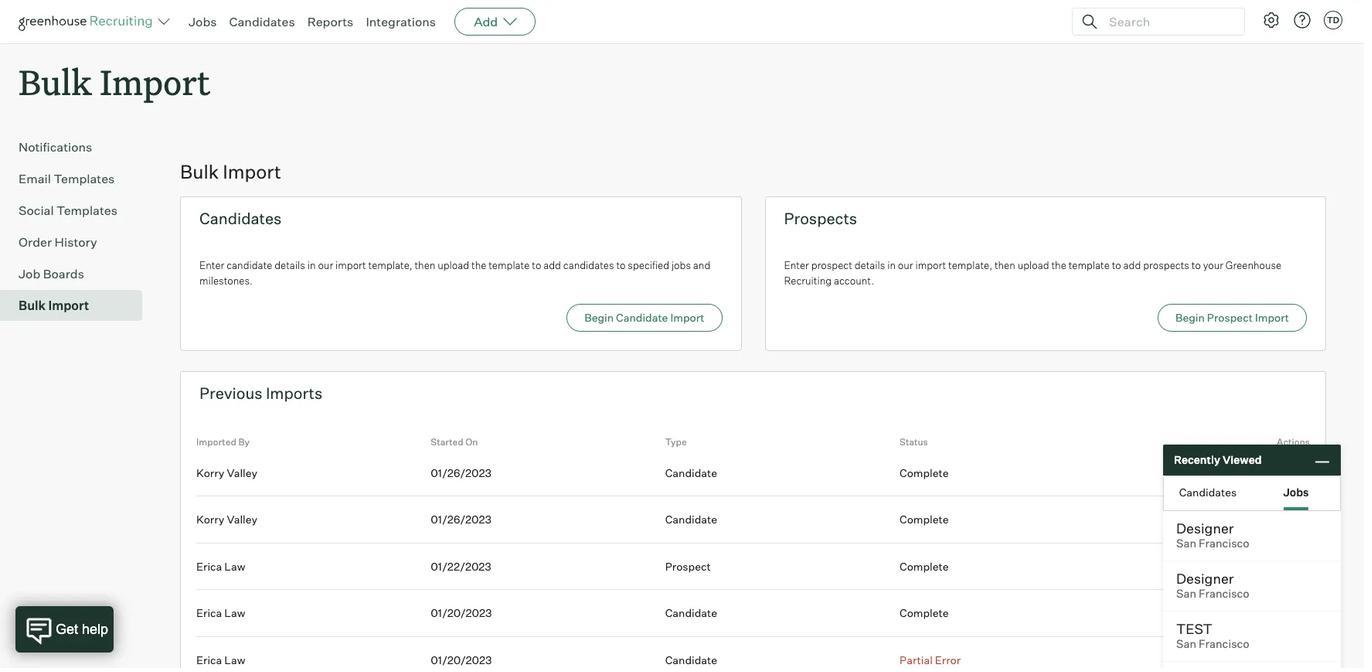 Task type: vqa. For each thing, say whether or not it's contained in the screenshot.
'IN' corresponding to Prospects
yes



Task type: describe. For each thing, give the bounding box(es) containing it.
0 vertical spatial bulk
[[19, 59, 92, 104]]

imported by
[[196, 436, 250, 448]]

then for prospects
[[995, 259, 1016, 272]]

email templates
[[19, 171, 115, 187]]

1 vertical spatial candidates
[[200, 209, 282, 228]]

job
[[19, 266, 40, 282]]

reports link
[[307, 14, 354, 29]]

| for first "reattach resumes" link from the bottom
[[1213, 653, 1217, 666]]

begin candidate import
[[585, 311, 705, 324]]

01/26/2023 for fourth "reattach resumes" link from the bottom
[[431, 466, 492, 479]]

template for candidates
[[489, 259, 530, 272]]

begin for candidates
[[585, 311, 614, 324]]

then for candidates
[[415, 259, 436, 272]]

3 reattach resumes link from the top
[[1219, 606, 1311, 620]]

candidate for fourth "reattach resumes" link from the bottom
[[666, 466, 718, 479]]

add for prospects
[[1124, 259, 1142, 272]]

1 vertical spatial bulk import
[[180, 160, 281, 183]]

td
[[1328, 15, 1340, 26]]

candidate
[[227, 259, 273, 272]]

01/20/2023 for complete
[[431, 606, 492, 620]]

add for candidates
[[544, 259, 561, 272]]

complete for view link corresponding to second "reattach resumes" link from the top of the page
[[900, 513, 949, 526]]

enter for candidates
[[200, 259, 225, 272]]

4 reattach resumes link from the top
[[1219, 653, 1311, 666]]

started on
[[431, 436, 478, 448]]

order history
[[19, 234, 97, 250]]

bulk import inside bulk import 'link'
[[19, 298, 89, 313]]

law for 2nd "reattach resumes" link from the bottom of the page
[[225, 606, 246, 620]]

templates for social templates
[[57, 203, 118, 218]]

integrations
[[366, 14, 436, 29]]

candidate for 2nd "reattach resumes" link from the bottom of the page
[[666, 606, 718, 620]]

view link for second "reattach resumes" link from the top of the page
[[1186, 513, 1211, 526]]

1 san from the top
[[1177, 537, 1197, 551]]

on
[[466, 436, 478, 448]]

law for first "reattach resumes" link from the bottom
[[225, 653, 246, 666]]

korry for second "reattach resumes" link from the top of the page
[[196, 513, 225, 526]]

complete for fourth "reattach resumes" link from the bottom's view link
[[900, 466, 949, 479]]

job boards
[[19, 266, 84, 282]]

tab list containing candidates
[[1165, 476, 1341, 510]]

resumes for fourth "reattach resumes" link from the bottom
[[1267, 466, 1311, 479]]

1 designer san francisco from the top
[[1177, 520, 1250, 551]]

view | reattach resumes for 2nd "reattach resumes" link from the bottom of the page
[[1186, 606, 1311, 620]]

reattach for fourth "reattach resumes" link from the bottom
[[1219, 466, 1265, 479]]

partial error
[[900, 653, 961, 666]]

01/26/2023 for second "reattach resumes" link from the top of the page
[[431, 513, 492, 526]]

upload for prospects
[[1018, 259, 1050, 272]]

configure image
[[1263, 11, 1281, 29]]

01/22/2023
[[431, 560, 492, 573]]

erica law for 2nd "reattach resumes" link from the bottom of the page
[[196, 606, 246, 620]]

and
[[694, 259, 711, 272]]

status
[[900, 436, 929, 448]]

actions
[[1278, 436, 1311, 448]]

greenhouse recruiting image
[[19, 12, 158, 31]]

prospect
[[812, 259, 853, 272]]

previous
[[200, 384, 263, 403]]

Search text field
[[1106, 10, 1231, 33]]

order history link
[[19, 233, 136, 251]]

our for prospects
[[898, 259, 914, 272]]

erica law for first "reattach resumes" link from the bottom
[[196, 653, 246, 666]]

view for second "reattach resumes" link from the top of the page
[[1186, 513, 1211, 526]]

01/20/2023 for partial error
[[431, 653, 492, 666]]

type
[[666, 436, 687, 448]]

valley for second "reattach resumes" link from the top of the page
[[227, 513, 258, 526]]

1 korry valley from the top
[[196, 466, 258, 479]]

templates for email templates
[[54, 171, 115, 187]]

import inside "button"
[[1256, 311, 1290, 324]]

in for prospects
[[888, 259, 896, 272]]

integrations link
[[366, 14, 436, 29]]

reattach for first "reattach resumes" link from the bottom
[[1219, 653, 1265, 666]]

view for fourth "reattach resumes" link from the bottom
[[1186, 466, 1211, 479]]

previous imports
[[200, 384, 323, 403]]

upload for candidates
[[438, 259, 470, 272]]

candidates inside tab list
[[1180, 485, 1237, 498]]

in for candidates
[[308, 259, 316, 272]]

enter for prospects
[[784, 259, 810, 272]]

greenhouse
[[1226, 259, 1282, 272]]

by
[[239, 436, 250, 448]]

td button
[[1322, 8, 1346, 32]]

begin for prospects
[[1176, 311, 1205, 324]]

imports
[[266, 384, 323, 403]]

prospect inside "button"
[[1208, 311, 1253, 324]]

your
[[1204, 259, 1224, 272]]

email
[[19, 171, 51, 187]]

2 san from the top
[[1177, 587, 1197, 601]]



Task type: locate. For each thing, give the bounding box(es) containing it.
in right prospect
[[888, 259, 896, 272]]

3 erica from the top
[[196, 653, 222, 666]]

0 vertical spatial korry valley
[[196, 466, 258, 479]]

0 vertical spatial 01/20/2023
[[431, 606, 492, 620]]

1 erica from the top
[[196, 560, 222, 573]]

0 vertical spatial korry
[[196, 466, 225, 479]]

reattach for 2nd "reattach resumes" link from the bottom of the page
[[1219, 606, 1265, 620]]

1 vertical spatial templates
[[57, 203, 118, 218]]

2 designer from the top
[[1177, 570, 1235, 587]]

erica
[[196, 560, 222, 573], [196, 606, 222, 620], [196, 653, 222, 666]]

01/26/2023 up 01/22/2023
[[431, 513, 492, 526]]

1 korry from the top
[[196, 466, 225, 479]]

1 vertical spatial erica
[[196, 606, 222, 620]]

1 import from the left
[[336, 259, 366, 272]]

details right candidate
[[275, 259, 305, 272]]

2 vertical spatial san
[[1177, 637, 1197, 651]]

add left candidates
[[544, 259, 561, 272]]

| for second "reattach resumes" link from the top of the page
[[1213, 513, 1217, 526]]

1 vertical spatial designer
[[1177, 570, 1235, 587]]

| down recently viewed
[[1213, 513, 1217, 526]]

details
[[275, 259, 305, 272], [855, 259, 886, 272]]

0 vertical spatial valley
[[227, 466, 258, 479]]

add
[[544, 259, 561, 272], [1124, 259, 1142, 272]]

error
[[936, 653, 961, 666]]

0 vertical spatial 01/26/2023
[[431, 466, 492, 479]]

template, for prospects
[[949, 259, 993, 272]]

email templates link
[[19, 169, 136, 188]]

1 horizontal spatial add
[[1124, 259, 1142, 272]]

1 horizontal spatial our
[[898, 259, 914, 272]]

the
[[472, 259, 487, 272], [1052, 259, 1067, 272]]

0 vertical spatial bulk import
[[19, 59, 211, 104]]

started
[[431, 436, 464, 448]]

erica for 2nd "reattach resumes" link from the bottom of the page
[[196, 606, 222, 620]]

our
[[318, 259, 333, 272], [898, 259, 914, 272]]

template
[[489, 259, 530, 272], [1069, 259, 1110, 272]]

view
[[1186, 466, 1211, 479], [1186, 513, 1211, 526], [1286, 560, 1311, 573], [1186, 606, 1211, 620], [1186, 653, 1211, 666]]

1 vertical spatial designer san francisco
[[1177, 570, 1250, 601]]

1 vertical spatial prospect
[[666, 560, 711, 573]]

2 designer san francisco from the top
[[1177, 570, 1250, 601]]

1 horizontal spatial template,
[[949, 259, 993, 272]]

1 horizontal spatial jobs
[[1284, 485, 1310, 498]]

reattach resumes link
[[1219, 466, 1311, 479], [1219, 513, 1311, 526], [1219, 606, 1311, 620], [1219, 653, 1311, 666]]

0 vertical spatial templates
[[54, 171, 115, 187]]

candidates up candidate
[[200, 209, 282, 228]]

view link for first "reattach resumes" link from the bottom
[[1186, 653, 1211, 666]]

view | reattach resumes down test san francisco
[[1186, 653, 1311, 666]]

resumes for second "reattach resumes" link from the top of the page
[[1267, 513, 1311, 526]]

3 complete from the top
[[900, 560, 949, 573]]

1 vertical spatial francisco
[[1199, 587, 1250, 601]]

reports
[[307, 14, 354, 29]]

view for 2nd "reattach resumes" link from the bottom of the page
[[1186, 606, 1211, 620]]

1 resumes from the top
[[1267, 466, 1311, 479]]

francisco inside test san francisco
[[1199, 637, 1250, 651]]

jobs link
[[189, 14, 217, 29]]

1 vertical spatial korry valley
[[196, 513, 258, 526]]

01/26/2023 down started on
[[431, 466, 492, 479]]

import inside enter prospect details in our import template, then upload the template to add prospects to your greenhouse recruiting account.
[[916, 259, 947, 272]]

view link
[[1186, 466, 1211, 479], [1186, 513, 1211, 526], [1286, 560, 1311, 573], [1186, 606, 1211, 620], [1186, 653, 1211, 666]]

bulk inside 'link'
[[19, 298, 46, 313]]

to left 'specified'
[[617, 259, 626, 272]]

to left your
[[1192, 259, 1202, 272]]

template for prospects
[[1069, 259, 1110, 272]]

in inside enter candidate details in our import template, then upload the template to add candidates to specified jobs and milestones.
[[308, 259, 316, 272]]

candidate inside begin candidate import button
[[616, 311, 668, 324]]

2 complete from the top
[[900, 513, 949, 526]]

san inside test san francisco
[[1177, 637, 1197, 651]]

viewed
[[1223, 453, 1262, 466]]

0 horizontal spatial details
[[275, 259, 305, 272]]

enter inside enter candidate details in our import template, then upload the template to add candidates to specified jobs and milestones.
[[200, 259, 225, 272]]

1 template from the left
[[489, 259, 530, 272]]

jobs
[[672, 259, 691, 272]]

social
[[19, 203, 54, 218]]

begin down your
[[1176, 311, 1205, 324]]

our right prospect
[[898, 259, 914, 272]]

2 | from the top
[[1213, 513, 1217, 526]]

candidate for first "reattach resumes" link from the bottom
[[666, 653, 718, 666]]

tab list
[[1165, 476, 1341, 510]]

resumes for 2nd "reattach resumes" link from the bottom of the page
[[1267, 606, 1311, 620]]

td button
[[1325, 11, 1343, 29]]

1 in from the left
[[308, 259, 316, 272]]

2 vertical spatial bulk
[[19, 298, 46, 313]]

prospects
[[1144, 259, 1190, 272]]

1 erica law from the top
[[196, 560, 246, 573]]

1 reattach resumes link from the top
[[1219, 466, 1311, 479]]

2 erica law from the top
[[196, 606, 246, 620]]

designer up the test
[[1177, 570, 1235, 587]]

view link for fourth "reattach resumes" link from the bottom
[[1186, 466, 1211, 479]]

erica for first "reattach resumes" link from the bottom
[[196, 653, 222, 666]]

reattach
[[1219, 466, 1265, 479], [1219, 513, 1265, 526], [1219, 606, 1265, 620], [1219, 653, 1265, 666]]

job boards link
[[19, 265, 136, 283]]

add left prospects
[[1124, 259, 1142, 272]]

3 law from the top
[[225, 653, 246, 666]]

1 horizontal spatial template
[[1069, 259, 1110, 272]]

2 vertical spatial law
[[225, 653, 246, 666]]

1 horizontal spatial details
[[855, 259, 886, 272]]

view | reattach resumes down actions
[[1186, 466, 1311, 479]]

begin down candidates
[[585, 311, 614, 324]]

1 our from the left
[[318, 259, 333, 272]]

bulk import link
[[19, 296, 136, 315]]

0 vertical spatial law
[[225, 560, 246, 573]]

2 begin from the left
[[1176, 311, 1205, 324]]

2 01/20/2023 from the top
[[431, 653, 492, 666]]

francisco
[[1199, 537, 1250, 551], [1199, 587, 1250, 601], [1199, 637, 1250, 651]]

2 then from the left
[[995, 259, 1016, 272]]

2 upload from the left
[[1018, 259, 1050, 272]]

import inside 'link'
[[48, 298, 89, 313]]

reattach resumes link down viewed
[[1219, 513, 1311, 526]]

the inside enter prospect details in our import template, then upload the template to add prospects to your greenhouse recruiting account.
[[1052, 259, 1067, 272]]

4 complete from the top
[[900, 606, 949, 620]]

0 vertical spatial erica
[[196, 560, 222, 573]]

0 horizontal spatial add
[[544, 259, 561, 272]]

recently viewed
[[1175, 453, 1262, 466]]

0 horizontal spatial our
[[318, 259, 333, 272]]

begin prospect import
[[1176, 311, 1290, 324]]

enter inside enter prospect details in our import template, then upload the template to add prospects to your greenhouse recruiting account.
[[784, 259, 810, 272]]

candidates down recently viewed
[[1180, 485, 1237, 498]]

| for fourth "reattach resumes" link from the bottom
[[1213, 466, 1217, 479]]

test
[[1177, 620, 1213, 637]]

1 horizontal spatial import
[[916, 259, 947, 272]]

our for candidates
[[318, 259, 333, 272]]

0 vertical spatial designer
[[1177, 520, 1235, 537]]

candidates
[[564, 259, 614, 272]]

2 01/26/2023 from the top
[[431, 513, 492, 526]]

bulk
[[19, 59, 92, 104], [180, 160, 219, 183], [19, 298, 46, 313]]

2 korry valley from the top
[[196, 513, 258, 526]]

to
[[532, 259, 542, 272], [617, 259, 626, 272], [1112, 259, 1122, 272], [1192, 259, 1202, 272]]

2 the from the left
[[1052, 259, 1067, 272]]

template,
[[369, 259, 413, 272], [949, 259, 993, 272]]

2 vertical spatial francisco
[[1199, 637, 1250, 651]]

then
[[415, 259, 436, 272], [995, 259, 1016, 272]]

0 horizontal spatial begin
[[585, 311, 614, 324]]

resumes
[[1267, 466, 1311, 479], [1267, 513, 1311, 526], [1267, 606, 1311, 620], [1267, 653, 1311, 666]]

2 enter from the left
[[784, 259, 810, 272]]

2 in from the left
[[888, 259, 896, 272]]

templates up order history link
[[57, 203, 118, 218]]

1 details from the left
[[275, 259, 305, 272]]

|
[[1213, 466, 1217, 479], [1213, 513, 1217, 526], [1213, 606, 1217, 620], [1213, 653, 1217, 666]]

in inside enter prospect details in our import template, then upload the template to add prospects to your greenhouse recruiting account.
[[888, 259, 896, 272]]

details inside enter prospect details in our import template, then upload the template to add prospects to your greenhouse recruiting account.
[[855, 259, 886, 272]]

korry valley
[[196, 466, 258, 479], [196, 513, 258, 526]]

1 horizontal spatial in
[[888, 259, 896, 272]]

enter up milestones.
[[200, 259, 225, 272]]

designer
[[1177, 520, 1235, 537], [1177, 570, 1235, 587]]

2 import from the left
[[916, 259, 947, 272]]

2 details from the left
[[855, 259, 886, 272]]

| down test san francisco
[[1213, 653, 1217, 666]]

history
[[55, 234, 97, 250]]

1 01/20/2023 from the top
[[431, 606, 492, 620]]

upload inside enter prospect details in our import template, then upload the template to add prospects to your greenhouse recruiting account.
[[1018, 259, 1050, 272]]

template, inside enter candidate details in our import template, then upload the template to add candidates to specified jobs and milestones.
[[369, 259, 413, 272]]

notifications link
[[19, 138, 136, 156]]

1 add from the left
[[544, 259, 561, 272]]

candidate for second "reattach resumes" link from the top of the page
[[666, 513, 718, 526]]

reattach resumes link up test san francisco
[[1219, 606, 1311, 620]]

1 template, from the left
[[369, 259, 413, 272]]

0 horizontal spatial enter
[[200, 259, 225, 272]]

import for candidates
[[336, 259, 366, 272]]

2 view | reattach resumes from the top
[[1186, 513, 1311, 526]]

view | reattach resumes for first "reattach resumes" link from the bottom
[[1186, 653, 1311, 666]]

0 vertical spatial designer san francisco
[[1177, 520, 1250, 551]]

resumes for first "reattach resumes" link from the bottom
[[1267, 653, 1311, 666]]

notifications
[[19, 139, 92, 155]]

imported
[[196, 436, 237, 448]]

1 horizontal spatial enter
[[784, 259, 810, 272]]

0 vertical spatial san
[[1177, 537, 1197, 551]]

view | reattach resumes for second "reattach resumes" link from the top of the page
[[1186, 513, 1311, 526]]

in
[[308, 259, 316, 272], [888, 259, 896, 272]]

1 francisco from the top
[[1199, 537, 1250, 551]]

korry for fourth "reattach resumes" link from the bottom
[[196, 466, 225, 479]]

1 horizontal spatial the
[[1052, 259, 1067, 272]]

2 to from the left
[[617, 259, 626, 272]]

2 reattach from the top
[[1219, 513, 1265, 526]]

details for prospects
[[855, 259, 886, 272]]

1 horizontal spatial prospect
[[1208, 311, 1253, 324]]

add inside enter candidate details in our import template, then upload the template to add candidates to specified jobs and milestones.
[[544, 259, 561, 272]]

2 erica from the top
[[196, 606, 222, 620]]

begin inside "button"
[[1176, 311, 1205, 324]]

3 francisco from the top
[[1199, 637, 1250, 651]]

2 francisco from the top
[[1199, 587, 1250, 601]]

01/26/2023
[[431, 466, 492, 479], [431, 513, 492, 526]]

1 vertical spatial bulk
[[180, 160, 219, 183]]

2 reattach resumes link from the top
[[1219, 513, 1311, 526]]

boards
[[43, 266, 84, 282]]

3 san from the top
[[1177, 637, 1197, 651]]

the for prospects
[[1052, 259, 1067, 272]]

jobs
[[189, 14, 217, 29], [1284, 485, 1310, 498]]

designer san francisco down recently viewed
[[1177, 520, 1250, 551]]

3 resumes from the top
[[1267, 606, 1311, 620]]

1 vertical spatial jobs
[[1284, 485, 1310, 498]]

korry
[[196, 466, 225, 479], [196, 513, 225, 526]]

view for first "reattach resumes" link from the bottom
[[1186, 653, 1211, 666]]

social templates
[[19, 203, 118, 218]]

1 vertical spatial law
[[225, 606, 246, 620]]

4 view | reattach resumes from the top
[[1186, 653, 1311, 666]]

add inside enter prospect details in our import template, then upload the template to add prospects to your greenhouse recruiting account.
[[1124, 259, 1142, 272]]

0 vertical spatial jobs
[[189, 14, 217, 29]]

1 complete from the top
[[900, 466, 949, 479]]

reattach for second "reattach resumes" link from the top of the page
[[1219, 513, 1265, 526]]

2 valley from the top
[[227, 513, 258, 526]]

0 horizontal spatial import
[[336, 259, 366, 272]]

erica law
[[196, 560, 246, 573], [196, 606, 246, 620], [196, 653, 246, 666]]

2 korry from the top
[[196, 513, 225, 526]]

test san francisco
[[1177, 620, 1250, 651]]

complete for 2nd "reattach resumes" link from the bottom of the page's view link
[[900, 606, 949, 620]]

enter
[[200, 259, 225, 272], [784, 259, 810, 272]]

1 vertical spatial valley
[[227, 513, 258, 526]]

3 view | reattach resumes from the top
[[1186, 606, 1311, 620]]

the for candidates
[[472, 259, 487, 272]]

candidates
[[229, 14, 295, 29], [200, 209, 282, 228], [1180, 485, 1237, 498]]

valley
[[227, 466, 258, 479], [227, 513, 258, 526]]

2 resumes from the top
[[1267, 513, 1311, 526]]

begin prospect import button
[[1158, 304, 1308, 332]]

jobs inside tab list
[[1284, 485, 1310, 498]]

our inside enter prospect details in our import template, then upload the template to add prospects to your greenhouse recruiting account.
[[898, 259, 914, 272]]

template, for candidates
[[369, 259, 413, 272]]

san
[[1177, 537, 1197, 551], [1177, 587, 1197, 601], [1177, 637, 1197, 651]]

designer down recently
[[1177, 520, 1235, 537]]

add
[[474, 14, 498, 29]]

our inside enter candidate details in our import template, then upload the template to add candidates to specified jobs and milestones.
[[318, 259, 333, 272]]

0 horizontal spatial the
[[472, 259, 487, 272]]

1 horizontal spatial upload
[[1018, 259, 1050, 272]]

specified
[[628, 259, 670, 272]]

1 | from the top
[[1213, 466, 1217, 479]]

3 to from the left
[[1112, 259, 1122, 272]]

1 the from the left
[[472, 259, 487, 272]]

recruiting
[[784, 274, 832, 287]]

jobs left "candidates" link
[[189, 14, 217, 29]]

2 vertical spatial bulk import
[[19, 298, 89, 313]]

view | reattach resumes down viewed
[[1186, 513, 1311, 526]]

upload
[[438, 259, 470, 272], [1018, 259, 1050, 272]]

view link for 2nd "reattach resumes" link from the bottom of the page
[[1186, 606, 1211, 620]]

import inside enter candidate details in our import template, then upload the template to add candidates to specified jobs and milestones.
[[336, 259, 366, 272]]

valley for fourth "reattach resumes" link from the bottom
[[227, 466, 258, 479]]

0 horizontal spatial prospect
[[666, 560, 711, 573]]

enter candidate details in our import template, then upload the template to add candidates to specified jobs and milestones.
[[200, 259, 711, 287]]

4 | from the top
[[1213, 653, 1217, 666]]

| up test san francisco
[[1213, 606, 1217, 620]]

2 template from the left
[[1069, 259, 1110, 272]]

3 reattach from the top
[[1219, 606, 1265, 620]]

recently
[[1175, 453, 1221, 466]]

2 vertical spatial erica law
[[196, 653, 246, 666]]

0 vertical spatial erica law
[[196, 560, 246, 573]]

milestones.
[[200, 274, 253, 287]]

0 horizontal spatial jobs
[[189, 14, 217, 29]]

2 vertical spatial candidates
[[1180, 485, 1237, 498]]

2 our from the left
[[898, 259, 914, 272]]

details for candidates
[[275, 259, 305, 272]]

then inside enter candidate details in our import template, then upload the template to add candidates to specified jobs and milestones.
[[415, 259, 436, 272]]

the inside enter candidate details in our import template, then upload the template to add candidates to specified jobs and milestones.
[[472, 259, 487, 272]]

add button
[[455, 8, 536, 36]]

import
[[336, 259, 366, 272], [916, 259, 947, 272]]

1 vertical spatial san
[[1177, 587, 1197, 601]]

2 template, from the left
[[949, 259, 993, 272]]

details up 'account.'
[[855, 259, 886, 272]]

0 vertical spatial candidates
[[229, 14, 295, 29]]

1 reattach from the top
[[1219, 466, 1265, 479]]

candidate
[[616, 311, 668, 324], [666, 466, 718, 479], [666, 513, 718, 526], [666, 606, 718, 620], [666, 653, 718, 666]]

social templates link
[[19, 201, 136, 220]]

enter up recruiting
[[784, 259, 810, 272]]

complete
[[900, 466, 949, 479], [900, 513, 949, 526], [900, 560, 949, 573], [900, 606, 949, 620]]

4 to from the left
[[1192, 259, 1202, 272]]

partial
[[900, 653, 933, 666]]

| for 2nd "reattach resumes" link from the bottom of the page
[[1213, 606, 1217, 620]]

import
[[100, 59, 211, 104], [223, 160, 281, 183], [48, 298, 89, 313], [671, 311, 705, 324], [1256, 311, 1290, 324]]

1 designer from the top
[[1177, 520, 1235, 537]]

reattach resumes link down actions
[[1219, 466, 1311, 479]]

designer san francisco up the test
[[1177, 570, 1250, 601]]

candidates right jobs link
[[229, 14, 295, 29]]

in right candidate
[[308, 259, 316, 272]]

order
[[19, 234, 52, 250]]

template, inside enter prospect details in our import template, then upload the template to add prospects to your greenhouse recruiting account.
[[949, 259, 993, 272]]

| left viewed
[[1213, 466, 1217, 479]]

view | reattach resumes for fourth "reattach resumes" link from the bottom
[[1186, 466, 1311, 479]]

2 vertical spatial erica
[[196, 653, 222, 666]]

1 view | reattach resumes from the top
[[1186, 466, 1311, 479]]

1 vertical spatial erica law
[[196, 606, 246, 620]]

2 add from the left
[[1124, 259, 1142, 272]]

import for prospects
[[916, 259, 947, 272]]

1 valley from the top
[[227, 466, 258, 479]]

reattach resumes link down test san francisco
[[1219, 653, 1311, 666]]

1 law from the top
[[225, 560, 246, 573]]

prospects
[[784, 209, 858, 228]]

1 enter from the left
[[200, 259, 225, 272]]

templates up social templates link
[[54, 171, 115, 187]]

then inside enter prospect details in our import template, then upload the template to add prospects to your greenhouse recruiting account.
[[995, 259, 1016, 272]]

4 resumes from the top
[[1267, 653, 1311, 666]]

designer san francisco
[[1177, 520, 1250, 551], [1177, 570, 1250, 601]]

import inside button
[[671, 311, 705, 324]]

candidates link
[[229, 14, 295, 29]]

1 horizontal spatial begin
[[1176, 311, 1205, 324]]

1 vertical spatial 01/20/2023
[[431, 653, 492, 666]]

4 reattach from the top
[[1219, 653, 1265, 666]]

0 horizontal spatial template
[[489, 259, 530, 272]]

1 horizontal spatial then
[[995, 259, 1016, 272]]

1 01/26/2023 from the top
[[431, 466, 492, 479]]

0 horizontal spatial in
[[308, 259, 316, 272]]

to left prospects
[[1112, 259, 1122, 272]]

3 erica law from the top
[[196, 653, 246, 666]]

3 | from the top
[[1213, 606, 1217, 620]]

details inside enter candidate details in our import template, then upload the template to add candidates to specified jobs and milestones.
[[275, 259, 305, 272]]

enter prospect details in our import template, then upload the template to add prospects to your greenhouse recruiting account.
[[784, 259, 1282, 287]]

0 vertical spatial prospect
[[1208, 311, 1253, 324]]

template inside enter candidate details in our import template, then upload the template to add candidates to specified jobs and milestones.
[[489, 259, 530, 272]]

0 horizontal spatial template,
[[369, 259, 413, 272]]

view | reattach resumes
[[1186, 466, 1311, 479], [1186, 513, 1311, 526], [1186, 606, 1311, 620], [1186, 653, 1311, 666]]

0 horizontal spatial upload
[[438, 259, 470, 272]]

begin candidate import button
[[567, 304, 723, 332]]

2 law from the top
[[225, 606, 246, 620]]

0 vertical spatial francisco
[[1199, 537, 1250, 551]]

1 upload from the left
[[438, 259, 470, 272]]

template inside enter prospect details in our import template, then upload the template to add prospects to your greenhouse recruiting account.
[[1069, 259, 1110, 272]]

our right candidate
[[318, 259, 333, 272]]

01/20/2023
[[431, 606, 492, 620], [431, 653, 492, 666]]

0 horizontal spatial then
[[415, 259, 436, 272]]

1 then from the left
[[415, 259, 436, 272]]

1 vertical spatial 01/26/2023
[[431, 513, 492, 526]]

begin inside button
[[585, 311, 614, 324]]

prospect
[[1208, 311, 1253, 324], [666, 560, 711, 573]]

jobs down actions
[[1284, 485, 1310, 498]]

upload inside enter candidate details in our import template, then upload the template to add candidates to specified jobs and milestones.
[[438, 259, 470, 272]]

1 to from the left
[[532, 259, 542, 272]]

1 vertical spatial korry
[[196, 513, 225, 526]]

account.
[[834, 274, 875, 287]]

view | reattach resumes up test san francisco
[[1186, 606, 1311, 620]]

1 begin from the left
[[585, 311, 614, 324]]

to left candidates
[[532, 259, 542, 272]]



